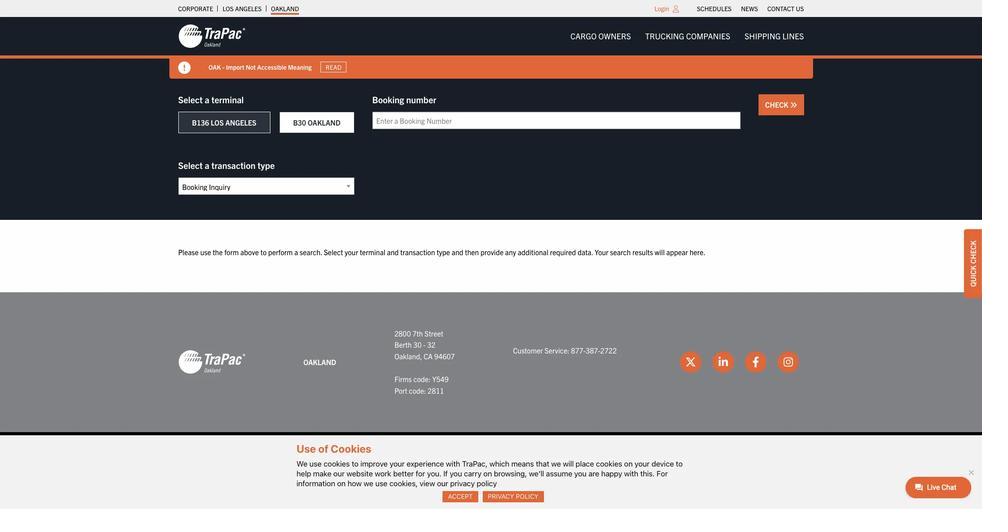 Task type: vqa. For each thing, say whether or not it's contained in the screenshot.
2800 at the bottom
yes



Task type: describe. For each thing, give the bounding box(es) containing it.
quick
[[969, 265, 978, 287]]

cookies,
[[390, 479, 418, 488]]

customer
[[513, 346, 543, 355]]

b136 los angeles
[[192, 118, 257, 127]]

then
[[465, 248, 479, 257]]

please
[[178, 248, 199, 257]]

not
[[246, 63, 256, 71]]

of
[[318, 443, 329, 456]]

1 horizontal spatial with
[[625, 470, 639, 478]]

appear
[[667, 248, 688, 257]]

place
[[576, 460, 594, 469]]

0 vertical spatial code:
[[414, 375, 431, 384]]

assume
[[546, 470, 573, 478]]

ca
[[424, 352, 433, 361]]

2 you from the left
[[575, 470, 587, 478]]

1 and from the left
[[387, 248, 399, 257]]

solid image inside check button
[[791, 102, 798, 109]]

cargo owners link
[[564, 27, 639, 45]]

required
[[550, 248, 576, 257]]

browsing,
[[494, 470, 527, 478]]

banner containing cargo owners
[[0, 17, 983, 79]]

0 horizontal spatial use
[[200, 248, 211, 257]]

1 vertical spatial angeles
[[226, 118, 257, 127]]

2 vertical spatial oakland
[[304, 358, 336, 367]]

help
[[297, 470, 311, 478]]

above
[[241, 248, 259, 257]]

a for transaction
[[205, 160, 210, 171]]

select a terminal
[[178, 94, 244, 105]]

policy
[[516, 493, 539, 501]]

no image
[[967, 468, 976, 477]]

search.
[[300, 248, 322, 257]]

0 horizontal spatial type
[[258, 160, 275, 171]]

select for select a transaction type
[[178, 160, 203, 171]]

trucking
[[646, 31, 685, 41]]

meaning
[[288, 63, 312, 71]]

1 vertical spatial los
[[211, 118, 224, 127]]

schedules
[[697, 4, 732, 13]]

oak - import not accessible meaning
[[209, 63, 312, 71]]

a for terminal
[[205, 94, 210, 105]]

make
[[313, 470, 332, 478]]

trucking companies link
[[639, 27, 738, 45]]

1 horizontal spatial to
[[352, 460, 359, 469]]

device
[[652, 460, 674, 469]]

use of cookies we use cookies to improve your experience with trapac, which means that we will place cookies on your device to help make our website work better for you. if you carry on browsing, we'll assume you are happy with this. for information on how we use cookies, view our privacy policy
[[297, 443, 683, 488]]

cargo
[[571, 31, 597, 41]]

0 horizontal spatial to
[[261, 248, 267, 257]]

which
[[490, 460, 510, 469]]

contact
[[768, 4, 795, 13]]

any
[[505, 248, 516, 257]]

the
[[213, 248, 223, 257]]

schedules link
[[697, 2, 732, 15]]

service:
[[545, 346, 570, 355]]

Booking number text field
[[372, 112, 741, 129]]

1 horizontal spatial transaction
[[401, 248, 435, 257]]

0 horizontal spatial -
[[223, 63, 225, 71]]

rights
[[353, 442, 375, 450]]

this.
[[641, 470, 655, 478]]

street
[[425, 329, 444, 338]]

2 cookies from the left
[[596, 460, 623, 469]]

©
[[445, 442, 450, 450]]

2800 7th street berth 30 - 32 oakland, ca 94607
[[395, 329, 455, 361]]

b136
[[192, 118, 209, 127]]

quick check link
[[965, 229, 983, 298]]

2800
[[395, 329, 411, 338]]

30
[[414, 340, 422, 349]]

shipping lines link
[[738, 27, 812, 45]]

are
[[589, 470, 600, 478]]

berth
[[395, 340, 412, 349]]

0 horizontal spatial transaction
[[212, 160, 256, 171]]

owners
[[599, 31, 631, 41]]

oak
[[209, 63, 221, 71]]

2 vertical spatial on
[[337, 479, 346, 488]]

booking number
[[372, 94, 437, 105]]

corporate link
[[178, 2, 213, 15]]

read link
[[321, 62, 347, 73]]

data.
[[578, 248, 594, 257]]

0 horizontal spatial terminal
[[212, 94, 244, 105]]

0 horizontal spatial with
[[446, 460, 460, 469]]

1 you from the left
[[450, 470, 462, 478]]

trapac,
[[462, 460, 488, 469]]

accept
[[448, 493, 473, 501]]

0 horizontal spatial we
[[364, 479, 374, 488]]

0 horizontal spatial your
[[345, 248, 358, 257]]

check button
[[759, 94, 804, 115]]

privacy
[[450, 479, 475, 488]]

2 oakland image from the top
[[178, 350, 245, 375]]

2 vertical spatial use
[[376, 479, 388, 488]]

firms
[[395, 375, 412, 384]]

view
[[420, 479, 435, 488]]

results
[[633, 248, 653, 257]]

1 vertical spatial oakland
[[308, 118, 341, 127]]

387-
[[586, 346, 601, 355]]

means
[[512, 460, 534, 469]]

will inside use of cookies we use cookies to improve your experience with trapac, which means that we will place cookies on your device to help make our website work better for you. if you carry on browsing, we'll assume you are happy with this. for information on how we use cookies, view our privacy policy
[[563, 460, 574, 469]]

reserved.
[[376, 442, 408, 450]]

for
[[657, 470, 668, 478]]

2811
[[428, 386, 444, 395]]

2 and from the left
[[452, 248, 464, 257]]

1 horizontal spatial on
[[484, 470, 492, 478]]

information
[[297, 479, 335, 488]]

llc
[[434, 442, 444, 450]]

provide
[[481, 248, 504, 257]]

use
[[297, 443, 316, 456]]

1 horizontal spatial we
[[552, 460, 561, 469]]



Task type: locate. For each thing, give the bounding box(es) containing it.
better
[[393, 470, 414, 478]]

code: up 2811
[[414, 375, 431, 384]]

1 cookies from the left
[[324, 460, 350, 469]]

check inside button
[[766, 100, 791, 109]]

b30 oakland
[[293, 118, 341, 127]]

1 vertical spatial type
[[437, 248, 450, 257]]

all
[[341, 442, 352, 450]]

on up policy
[[484, 470, 492, 478]]

your up better on the bottom left
[[390, 460, 405, 469]]

select right search.
[[324, 248, 343, 257]]

shipping lines
[[745, 31, 804, 41]]

we'll
[[529, 470, 544, 478]]

you right if
[[450, 470, 462, 478]]

to right device
[[676, 460, 683, 469]]

1 horizontal spatial you
[[575, 470, 587, 478]]

0 vertical spatial type
[[258, 160, 275, 171]]

import
[[226, 63, 244, 71]]

select for select a terminal
[[178, 94, 203, 105]]

2 horizontal spatial to
[[676, 460, 683, 469]]

1 horizontal spatial solid image
[[791, 102, 798, 109]]

1 vertical spatial oakland image
[[178, 350, 245, 375]]

menu bar
[[693, 2, 809, 15], [564, 27, 812, 45]]

on left how in the left of the page
[[337, 479, 346, 488]]

your up this. on the bottom right of page
[[635, 460, 650, 469]]

1 horizontal spatial -
[[423, 340, 426, 349]]

your right search.
[[345, 248, 358, 257]]

1 vertical spatial transaction
[[401, 248, 435, 257]]

how
[[348, 479, 362, 488]]

1 vertical spatial use
[[310, 460, 322, 469]]

1 horizontal spatial check
[[969, 240, 978, 264]]

0 vertical spatial oakland
[[271, 4, 299, 13]]

your
[[595, 248, 609, 257]]

- right oak
[[223, 63, 225, 71]]

1 vertical spatial our
[[437, 479, 449, 488]]

our down if
[[437, 479, 449, 488]]

carry
[[464, 470, 482, 478]]

for
[[416, 470, 425, 478]]

0 horizontal spatial cookies
[[324, 460, 350, 469]]

0 vertical spatial our
[[334, 470, 345, 478]]

to up website
[[352, 460, 359, 469]]

-
[[223, 63, 225, 71], [423, 340, 426, 349]]

angeles left the oakland link
[[235, 4, 262, 13]]

1 horizontal spatial and
[[452, 248, 464, 257]]

0 vertical spatial with
[[446, 460, 460, 469]]

that
[[536, 460, 550, 469]]

policy
[[477, 479, 497, 488]]

2 horizontal spatial your
[[635, 460, 650, 469]]

menu bar up 'shipping'
[[693, 2, 809, 15]]

0 horizontal spatial and
[[387, 248, 399, 257]]

a
[[205, 94, 210, 105], [205, 160, 210, 171], [295, 248, 298, 257]]

news
[[741, 4, 758, 13]]

login link
[[655, 4, 670, 13]]

number
[[406, 94, 437, 105]]

1 vertical spatial -
[[423, 340, 426, 349]]

news link
[[741, 2, 758, 15]]

a down b136
[[205, 160, 210, 171]]

happy
[[602, 470, 623, 478]]

0 horizontal spatial will
[[563, 460, 574, 469]]

here.
[[690, 248, 706, 257]]

select down b136
[[178, 160, 203, 171]]

will up assume
[[563, 460, 574, 469]]

0 horizontal spatial our
[[334, 470, 345, 478]]

- right 30
[[423, 340, 426, 349]]

los angeles
[[223, 4, 262, 13]]

1 vertical spatial solid image
[[791, 102, 798, 109]]

0 vertical spatial use
[[200, 248, 211, 257]]

los
[[223, 4, 234, 13], [211, 118, 224, 127]]

menu bar containing cargo owners
[[564, 27, 812, 45]]

0 vertical spatial -
[[223, 63, 225, 71]]

transaction
[[212, 160, 256, 171], [401, 248, 435, 257]]

we
[[297, 460, 308, 469]]

0 horizontal spatial check
[[766, 100, 791, 109]]

1 vertical spatial on
[[484, 470, 492, 478]]

0 vertical spatial transaction
[[212, 160, 256, 171]]

0 vertical spatial select
[[178, 94, 203, 105]]

0 vertical spatial terminal
[[212, 94, 244, 105]]

code: right the port
[[409, 386, 426, 395]]

0 vertical spatial angeles
[[235, 4, 262, 13]]

on
[[625, 460, 633, 469], [484, 470, 492, 478], [337, 479, 346, 488]]

32
[[428, 340, 436, 349]]

login
[[655, 4, 670, 13]]

footer
[[0, 292, 983, 460]]

trapac
[[409, 442, 432, 450]]

experience
[[407, 460, 444, 469]]

oakland image
[[178, 24, 245, 49], [178, 350, 245, 375]]

check
[[766, 100, 791, 109], [969, 240, 978, 264]]

1 horizontal spatial cookies
[[596, 460, 623, 469]]

use up make
[[310, 460, 322, 469]]

1 vertical spatial will
[[563, 460, 574, 469]]

0 vertical spatial a
[[205, 94, 210, 105]]

banner
[[0, 17, 983, 79]]

angeles
[[235, 4, 262, 13], [226, 118, 257, 127]]

cargo owners
[[571, 31, 631, 41]]

footer containing 2800 7th street
[[0, 292, 983, 460]]

0 vertical spatial solid image
[[178, 62, 191, 74]]

0 vertical spatial we
[[552, 460, 561, 469]]

0 vertical spatial los
[[223, 4, 234, 13]]

oakland,
[[395, 352, 422, 361]]

angeles down select a terminal
[[226, 118, 257, 127]]

cookies
[[324, 460, 350, 469], [596, 460, 623, 469]]

cookies up happy at bottom
[[596, 460, 623, 469]]

1 horizontal spatial use
[[310, 460, 322, 469]]

1 vertical spatial code:
[[409, 386, 426, 395]]

form
[[225, 248, 239, 257]]

shipping
[[745, 31, 781, 41]]

2 horizontal spatial on
[[625, 460, 633, 469]]

2023
[[452, 442, 466, 450]]

we down website
[[364, 479, 374, 488]]

select up b136
[[178, 94, 203, 105]]

solid image inside banner
[[178, 62, 191, 74]]

1 vertical spatial with
[[625, 470, 639, 478]]

b30
[[293, 118, 306, 127]]

use left the
[[200, 248, 211, 257]]

select a transaction type
[[178, 160, 275, 171]]

accessible
[[257, 63, 287, 71]]

you down place
[[575, 470, 587, 478]]

1 horizontal spatial terminal
[[360, 248, 386, 257]]

with
[[446, 460, 460, 469], [625, 470, 639, 478]]

with up if
[[446, 460, 460, 469]]

terminal
[[212, 94, 244, 105], [360, 248, 386, 257]]

cookies
[[331, 443, 372, 456]]

1 vertical spatial we
[[364, 479, 374, 488]]

0 vertical spatial menu bar
[[693, 2, 809, 15]]

we up assume
[[552, 460, 561, 469]]

oakland link
[[271, 2, 299, 15]]

- inside 2800 7th street berth 30 - 32 oakland, ca 94607
[[423, 340, 426, 349]]

all rights reserved. trapac llc © 2023
[[341, 442, 466, 450]]

to right "above"
[[261, 248, 267, 257]]

use
[[200, 248, 211, 257], [310, 460, 322, 469], [376, 479, 388, 488]]

1 horizontal spatial your
[[390, 460, 405, 469]]

additional
[[518, 248, 549, 257]]

improve
[[361, 460, 388, 469]]

solid image
[[178, 62, 191, 74], [791, 102, 798, 109]]

privacy
[[488, 493, 514, 501]]

light image
[[673, 5, 679, 13]]

port
[[395, 386, 408, 395]]

1 vertical spatial menu bar
[[564, 27, 812, 45]]

0 vertical spatial oakland image
[[178, 24, 245, 49]]

trucking companies
[[646, 31, 731, 41]]

booking
[[372, 94, 404, 105]]

7th
[[413, 329, 423, 338]]

2 vertical spatial select
[[324, 248, 343, 257]]

privacy policy link
[[483, 492, 544, 503]]

0 horizontal spatial on
[[337, 479, 346, 488]]

1 vertical spatial terminal
[[360, 248, 386, 257]]

1 oakland image from the top
[[178, 24, 245, 49]]

0 vertical spatial on
[[625, 460, 633, 469]]

website
[[347, 470, 373, 478]]

lines
[[783, 31, 804, 41]]

on left device
[[625, 460, 633, 469]]

we
[[552, 460, 561, 469], [364, 479, 374, 488]]

los right 'corporate'
[[223, 4, 234, 13]]

0 horizontal spatial solid image
[[178, 62, 191, 74]]

menu bar containing schedules
[[693, 2, 809, 15]]

1 vertical spatial check
[[969, 240, 978, 264]]

work
[[375, 470, 392, 478]]

menu bar down light icon
[[564, 27, 812, 45]]

corporate
[[178, 4, 213, 13]]

los right b136
[[211, 118, 224, 127]]

with left this. on the bottom right of page
[[625, 470, 639, 478]]

0 horizontal spatial you
[[450, 470, 462, 478]]

you.
[[427, 470, 442, 478]]

1 vertical spatial select
[[178, 160, 203, 171]]

1 horizontal spatial our
[[437, 479, 449, 488]]

0 vertical spatial will
[[655, 248, 665, 257]]

companies
[[687, 31, 731, 41]]

1 horizontal spatial type
[[437, 248, 450, 257]]

1 vertical spatial a
[[205, 160, 210, 171]]

use down work
[[376, 479, 388, 488]]

will right "results"
[[655, 248, 665, 257]]

877-
[[571, 346, 586, 355]]

perform
[[268, 248, 293, 257]]

2 horizontal spatial use
[[376, 479, 388, 488]]

1 horizontal spatial will
[[655, 248, 665, 257]]

a up b136
[[205, 94, 210, 105]]

read
[[326, 63, 342, 71]]

2 vertical spatial a
[[295, 248, 298, 257]]

0 vertical spatial check
[[766, 100, 791, 109]]

a left search.
[[295, 248, 298, 257]]

please use the form above to perform a search. select your terminal and transaction type and then provide any additional required data. your search results will appear here.
[[178, 248, 706, 257]]

customer service: 877-387-2722
[[513, 346, 617, 355]]

cookies up make
[[324, 460, 350, 469]]

our right make
[[334, 470, 345, 478]]



